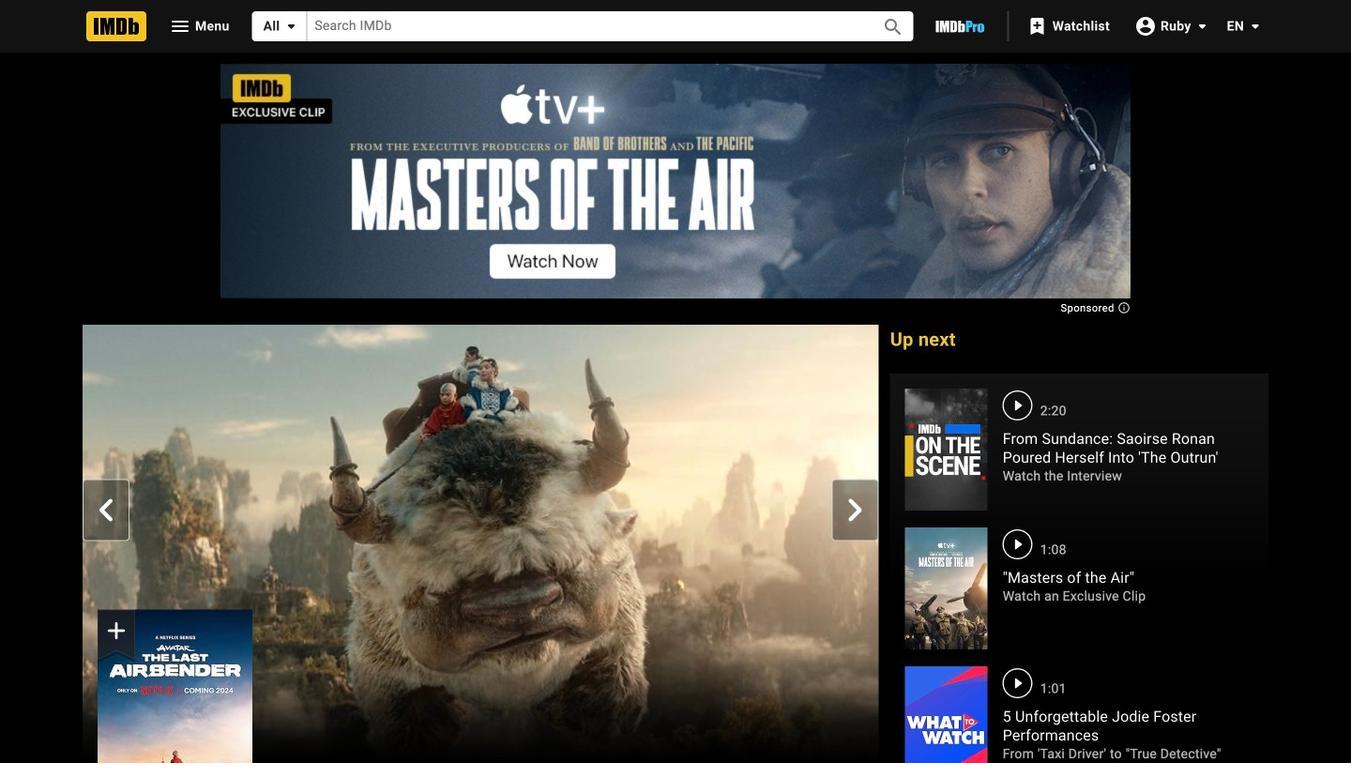 Task type: vqa. For each thing, say whether or not it's contained in the screenshot.
list in most anticipated 2023 a list of 48 titles created 11 months ago
no



Task type: describe. For each thing, give the bounding box(es) containing it.
chevron right inline image
[[844, 499, 867, 521]]

how saoirse ronan poured a bit of herself into 'the outrun' image
[[905, 389, 988, 511]]

menu image
[[169, 15, 191, 38]]

submit search image
[[882, 16, 905, 38]]

account circle image
[[1135, 15, 1157, 37]]

"avatar: the last airbender" image
[[83, 325, 879, 763]]

Search IMDb text field
[[307, 12, 861, 41]]

5 unforgettable jodie foster performances image
[[905, 666, 988, 763]]



Task type: locate. For each thing, give the bounding box(es) containing it.
0 horizontal spatial arrow drop down image
[[1192, 15, 1214, 37]]

arrow drop down image
[[280, 15, 303, 38]]

None search field
[[252, 11, 914, 41]]

arrow drop down image
[[1192, 15, 1214, 37], [1245, 15, 1267, 38]]

1 horizontal spatial arrow drop down image
[[1245, 15, 1267, 38]]

masters of the air image
[[905, 527, 988, 650]]

None field
[[307, 12, 861, 41]]

watchlist image
[[1027, 15, 1049, 38]]

avatar: the last airbender image
[[98, 609, 252, 763], [98, 610, 252, 763]]

group
[[83, 325, 879, 763], [98, 609, 252, 763]]

chevron left inline image
[[95, 499, 117, 521]]

sponsored content section
[[221, 64, 1131, 312]]

home image
[[86, 11, 146, 41]]



